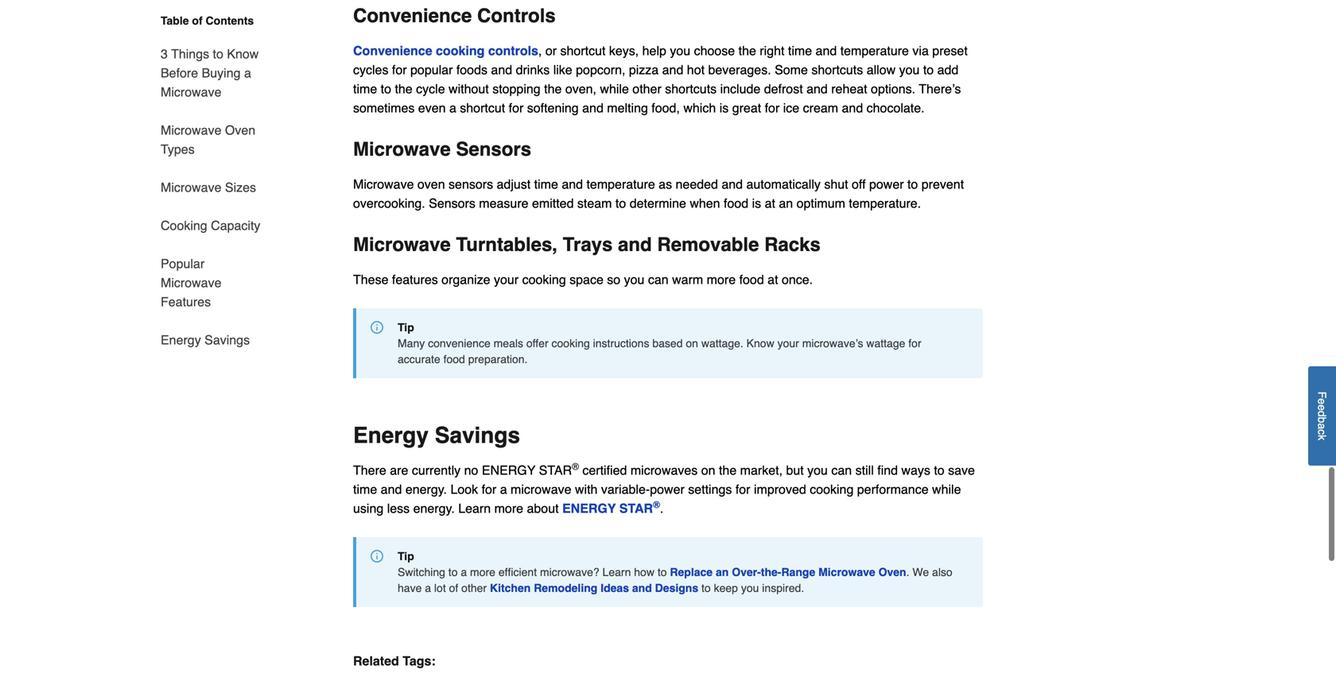 Task type: describe. For each thing, give the bounding box(es) containing it.
for left ice
[[765, 101, 780, 115]]

for down stopping
[[509, 101, 524, 115]]

via
[[913, 43, 929, 58]]

while inside the certified microwaves on the market, but you can still find ways to save time and energy. look for a microwave with variable-power settings for improved cooking performance while using less energy. learn more about
[[932, 483, 961, 497]]

shut
[[824, 177, 849, 192]]

some
[[775, 62, 808, 77]]

3
[[161, 47, 168, 61]]

your inside tip many convenience meals offer cooking instructions based on wattage. know your microwave's wattage for accurate food preparation.
[[778, 337, 799, 350]]

for down "market,"
[[736, 483, 751, 497]]

there are currently no energy star ®
[[353, 462, 579, 478]]

space
[[570, 272, 604, 287]]

cycle
[[416, 82, 445, 96]]

racks
[[765, 234, 821, 256]]

you up hot
[[670, 43, 691, 58]]

is inside microwave oven sensors adjust time and temperature as needed and automatically shut off power to prevent overcooking. sensors measure emitted steam to determine when food is at an optimum temperature.
[[752, 196, 761, 211]]

still
[[856, 463, 874, 478]]

convenience controls
[[353, 5, 556, 27]]

® inside energy star ® .
[[653, 500, 660, 511]]

performance
[[857, 483, 929, 497]]

popcorn,
[[576, 62, 626, 77]]

turntables,
[[456, 234, 558, 256]]

for right cycles
[[392, 62, 407, 77]]

ways
[[902, 463, 931, 478]]

3 things to know before buying a microwave
[[161, 47, 259, 99]]

. inside . we also have a lot of other
[[907, 566, 910, 579]]

0 vertical spatial energy.
[[406, 483, 447, 497]]

temperature.
[[849, 196, 921, 211]]

cooking up foods
[[436, 43, 485, 58]]

buying
[[202, 66, 241, 80]]

and up reheat
[[816, 43, 837, 58]]

0 horizontal spatial shortcut
[[460, 101, 505, 115]]

c
[[1316, 430, 1329, 435]]

energy inside energy star ® .
[[562, 502, 616, 516]]

kitchen remodeling ideas and designs to keep you inspired.
[[490, 582, 804, 595]]

k
[[1316, 435, 1329, 441]]

microwave sizes link
[[161, 169, 256, 207]]

to right how
[[658, 566, 667, 579]]

add
[[938, 62, 959, 77]]

chocolate.
[[867, 101, 925, 115]]

determine
[[630, 196, 686, 211]]

softening
[[527, 101, 579, 115]]

microwave inside microwave oven types
[[161, 123, 222, 138]]

so
[[607, 272, 621, 287]]

save
[[948, 463, 975, 478]]

reheat
[[832, 82, 868, 96]]

lot
[[434, 582, 446, 595]]

kitchen remodeling ideas and designs link
[[490, 582, 699, 595]]

1 horizontal spatial energy
[[353, 423, 429, 449]]

there
[[353, 463, 386, 478]]

table of contents element
[[142, 13, 261, 350]]

pizza
[[629, 62, 659, 77]]

cycles
[[353, 62, 389, 77]]

improved
[[754, 483, 806, 497]]

is inside , or shortcut keys, help you choose the right time and temperature via preset cycles for popular foods and drinks like popcorn, pizza and hot beverages. some shortcuts allow you to add time to the cycle without stopping the oven, while other shortcuts include defrost and reheat options. there's sometimes even a shortcut for softening and melting food, which is great for ice cream and chocolate.
[[720, 101, 729, 115]]

to right switching
[[449, 566, 458, 579]]

variable-
[[601, 483, 650, 497]]

and up cream
[[807, 82, 828, 96]]

time inside the certified microwaves on the market, but you can still find ways to save time and energy. look for a microwave with variable-power settings for improved cooking performance while using less energy. learn more about
[[353, 483, 377, 497]]

the up beverages.
[[739, 43, 756, 58]]

meals
[[494, 337, 523, 350]]

wattage
[[867, 337, 906, 350]]

star inside energy star ® .
[[620, 502, 653, 516]]

microwave inside 3 things to know before buying a microwave
[[161, 85, 222, 99]]

the up 'softening'
[[544, 82, 562, 96]]

to right the "steam"
[[616, 196, 626, 211]]

adjust
[[497, 177, 531, 192]]

a inside , or shortcut keys, help you choose the right time and temperature via preset cycles for popular foods and drinks like popcorn, pizza and hot beverages. some shortcuts allow you to add time to the cycle without stopping the oven, while other shortcuts include defrost and reheat options. there's sometimes even a shortcut for softening and melting food, which is great for ice cream and chocolate.
[[449, 101, 457, 115]]

many
[[398, 337, 425, 350]]

organize
[[442, 272, 490, 287]]

1 vertical spatial shortcuts
[[665, 82, 717, 96]]

remodeling
[[534, 582, 598, 595]]

1 vertical spatial savings
[[435, 423, 520, 449]]

temperature inside microwave oven sensors adjust time and temperature as needed and automatically shut off power to prevent overcooking. sensors measure emitted steam to determine when food is at an optimum temperature.
[[587, 177, 655, 192]]

to inside 3 things to know before buying a microwave
[[213, 47, 223, 61]]

power inside microwave oven sensors adjust time and temperature as needed and automatically shut off power to prevent overcooking. sensors measure emitted steam to determine when food is at an optimum temperature.
[[870, 177, 904, 192]]

related
[[353, 654, 399, 669]]

savings inside table of contents element
[[205, 333, 250, 348]]

® inside there are currently no energy star ®
[[572, 462, 579, 473]]

like
[[553, 62, 573, 77]]

food inside microwave oven sensors adjust time and temperature as needed and automatically shut off power to prevent overcooking. sensors measure emitted steam to determine when food is at an optimum temperature.
[[724, 196, 749, 211]]

types
[[161, 142, 195, 157]]

beverages.
[[708, 62, 771, 77]]

0 horizontal spatial can
[[648, 272, 669, 287]]

1 vertical spatial energy.
[[413, 502, 455, 516]]

d
[[1316, 411, 1329, 418]]

and left hot
[[662, 62, 684, 77]]

food,
[[652, 101, 680, 115]]

info image
[[371, 551, 383, 563]]

tip for tip
[[398, 551, 414, 563]]

foods
[[457, 62, 488, 77]]

convenience cooking controls link
[[353, 43, 539, 58]]

popular microwave features
[[161, 257, 222, 309]]

steam
[[578, 196, 612, 211]]

other inside . we also have a lot of other
[[462, 582, 487, 595]]

currently
[[412, 463, 461, 478]]

1 horizontal spatial learn
[[603, 566, 631, 579]]

optimum
[[797, 196, 846, 211]]

for inside tip many convenience meals offer cooking instructions based on wattage. know your microwave's wattage for accurate food preparation.
[[909, 337, 922, 350]]

even
[[418, 101, 446, 115]]

there's
[[919, 82, 961, 96]]

popular microwave features link
[[161, 245, 261, 321]]

efficient
[[499, 566, 537, 579]]

cooking capacity
[[161, 218, 260, 233]]

on inside tip many convenience meals offer cooking instructions based on wattage. know your microwave's wattage for accurate food preparation.
[[686, 337, 698, 350]]

less
[[387, 502, 410, 516]]

1 vertical spatial at
[[768, 272, 778, 287]]

time down cycles
[[353, 82, 377, 96]]

microwave sensors
[[353, 138, 532, 160]]

you inside the certified microwaves on the market, but you can still find ways to save time and energy. look for a microwave with variable-power settings for improved cooking performance while using less energy. learn more about
[[808, 463, 828, 478]]

trays
[[563, 234, 613, 256]]

contents
[[206, 14, 254, 27]]

microwave up features
[[353, 234, 451, 256]]

microwave sizes
[[161, 180, 256, 195]]

we
[[913, 566, 929, 579]]

and down oven,
[[582, 101, 604, 115]]

time inside microwave oven sensors adjust time and temperature as needed and automatically shut off power to prevent overcooking. sensors measure emitted steam to determine when food is at an optimum temperature.
[[534, 177, 558, 192]]

needed
[[676, 177, 718, 192]]

microwave oven sensors adjust time and temperature as needed and automatically shut off power to prevent overcooking. sensors measure emitted steam to determine when food is at an optimum temperature.
[[353, 177, 964, 211]]

energy savings link
[[161, 321, 250, 350]]

microwave down sometimes
[[353, 138, 451, 160]]

microwave
[[511, 483, 572, 497]]

right
[[760, 43, 785, 58]]

info image
[[371, 321, 383, 334]]

offer
[[527, 337, 549, 350]]

other inside , or shortcut keys, help you choose the right time and temperature via preset cycles for popular foods and drinks like popcorn, pizza and hot beverages. some shortcuts allow you to add time to the cycle without stopping the oven, while other shortcuts include defrost and reheat options. there's sometimes even a shortcut for softening and melting food, which is great for ice cream and chocolate.
[[633, 82, 662, 96]]

great
[[732, 101, 761, 115]]

microwave inside 'link'
[[161, 276, 222, 290]]

features
[[392, 272, 438, 287]]

1 vertical spatial food
[[740, 272, 764, 287]]

microwaves
[[631, 463, 698, 478]]

you right so
[[624, 272, 645, 287]]

cooking left the space
[[522, 272, 566, 287]]

power inside the certified microwaves on the market, but you can still find ways to save time and energy. look for a microwave with variable-power settings for improved cooking performance while using less energy. learn more about
[[650, 483, 685, 497]]

1 horizontal spatial shortcut
[[560, 43, 606, 58]]

cooking inside the certified microwaves on the market, but you can still find ways to save time and energy. look for a microwave with variable-power settings for improved cooking performance while using less energy. learn more about
[[810, 483, 854, 497]]

cooking capacity link
[[161, 207, 260, 245]]

settings
[[688, 483, 732, 497]]

tip many convenience meals offer cooking instructions based on wattage. know your microwave's wattage for accurate food preparation.
[[398, 321, 922, 366]]

popular
[[161, 257, 205, 271]]

sometimes
[[353, 101, 415, 115]]

tip for tip many convenience meals offer cooking instructions based on wattage. know your microwave's wattage for accurate food preparation.
[[398, 321, 414, 334]]

choose
[[694, 43, 735, 58]]

can inside the certified microwaves on the market, but you can still find ways to save time and energy. look for a microwave with variable-power settings for improved cooking performance while using less energy. learn more about
[[832, 463, 852, 478]]

the inside the certified microwaves on the market, but you can still find ways to save time and energy. look for a microwave with variable-power settings for improved cooking performance while using less energy. learn more about
[[719, 463, 737, 478]]

microwave?
[[540, 566, 600, 579]]



Task type: vqa. For each thing, say whether or not it's contained in the screenshot.
first the x from the bottom
no



Task type: locate. For each thing, give the bounding box(es) containing it.
accurate
[[398, 353, 441, 366]]

preset
[[933, 43, 968, 58]]

at inside microwave oven sensors adjust time and temperature as needed and automatically shut off power to prevent overcooking. sensors measure emitted steam to determine when food is at an optimum temperature.
[[765, 196, 776, 211]]

0 horizontal spatial other
[[462, 582, 487, 595]]

cooking right 'improved'
[[810, 483, 854, 497]]

these
[[353, 272, 389, 287]]

1 e from the top
[[1316, 399, 1329, 405]]

oven inside microwave oven types
[[225, 123, 255, 138]]

0 vertical spatial star
[[539, 463, 572, 478]]

0 horizontal spatial power
[[650, 483, 685, 497]]

your down turntables,
[[494, 272, 519, 287]]

know inside 3 things to know before buying a microwave
[[227, 47, 259, 61]]

the left cycle
[[395, 82, 413, 96]]

and up the less
[[381, 483, 402, 497]]

energy right no on the bottom
[[482, 463, 536, 478]]

of inside . we also have a lot of other
[[449, 582, 458, 595]]

2 vertical spatial food
[[444, 353, 465, 366]]

or
[[546, 43, 557, 58]]

1 vertical spatial sensors
[[429, 196, 476, 211]]

0 vertical spatial can
[[648, 272, 669, 287]]

warm
[[672, 272, 703, 287]]

®
[[572, 462, 579, 473], [653, 500, 660, 511]]

. left we at the right of the page
[[907, 566, 910, 579]]

look
[[451, 483, 478, 497]]

microwave up features on the left
[[161, 276, 222, 290]]

0 horizontal spatial savings
[[205, 333, 250, 348]]

while inside , or shortcut keys, help you choose the right time and temperature via preset cycles for popular foods and drinks like popcorn, pizza and hot beverages. some shortcuts allow you to add time to the cycle without stopping the oven, while other shortcuts include defrost and reheat options. there's sometimes even a shortcut for softening and melting food, which is great for ice cream and chocolate.
[[600, 82, 629, 96]]

0 vertical spatial know
[[227, 47, 259, 61]]

0 horizontal spatial energy
[[482, 463, 536, 478]]

your left microwave's
[[778, 337, 799, 350]]

1 vertical spatial while
[[932, 483, 961, 497]]

to left prevent
[[908, 177, 918, 192]]

food left once.
[[740, 272, 764, 287]]

0 vertical spatial shortcuts
[[812, 62, 863, 77]]

temperature
[[841, 43, 909, 58], [587, 177, 655, 192]]

0 horizontal spatial of
[[192, 14, 203, 27]]

0 vertical spatial sensors
[[456, 138, 532, 160]]

1 vertical spatial is
[[752, 196, 761, 211]]

microwave right range
[[819, 566, 876, 579]]

cooking
[[436, 43, 485, 58], [522, 272, 566, 287], [552, 337, 590, 350], [810, 483, 854, 497]]

1 vertical spatial power
[[650, 483, 685, 497]]

tags:
[[403, 654, 436, 669]]

measure
[[479, 196, 529, 211]]

1 vertical spatial know
[[747, 337, 775, 350]]

0 horizontal spatial energy
[[161, 333, 201, 348]]

a right buying
[[244, 66, 251, 80]]

inspired.
[[762, 582, 804, 595]]

popular
[[411, 62, 453, 77]]

convenience
[[428, 337, 491, 350]]

a right switching
[[461, 566, 467, 579]]

as
[[659, 177, 672, 192]]

switching
[[398, 566, 445, 579]]

1 horizontal spatial ®
[[653, 500, 660, 511]]

of right "table"
[[192, 14, 203, 27]]

microwave up overcooking.
[[353, 177, 414, 192]]

1 horizontal spatial can
[[832, 463, 852, 478]]

for right wattage
[[909, 337, 922, 350]]

1 horizontal spatial energy savings
[[353, 423, 520, 449]]

options.
[[871, 82, 916, 96]]

1 convenience from the top
[[353, 5, 472, 27]]

to left save
[[934, 463, 945, 478]]

0 vertical spatial tip
[[398, 321, 414, 334]]

features
[[161, 295, 211, 309]]

0 vertical spatial your
[[494, 272, 519, 287]]

0 horizontal spatial ®
[[572, 462, 579, 473]]

0 horizontal spatial an
[[716, 566, 729, 579]]

find
[[878, 463, 898, 478]]

a
[[244, 66, 251, 80], [449, 101, 457, 115], [1316, 424, 1329, 430], [500, 483, 507, 497], [461, 566, 467, 579], [425, 582, 431, 595]]

instructions
[[593, 337, 650, 350]]

hot
[[687, 62, 705, 77]]

0 horizontal spatial energy savings
[[161, 333, 250, 348]]

0 vertical spatial power
[[870, 177, 904, 192]]

learn up ideas
[[603, 566, 631, 579]]

0 vertical spatial other
[[633, 82, 662, 96]]

1 horizontal spatial know
[[747, 337, 775, 350]]

1 horizontal spatial your
[[778, 337, 799, 350]]

® down microwaves
[[653, 500, 660, 511]]

shortcut up popcorn,
[[560, 43, 606, 58]]

ice
[[783, 101, 800, 115]]

0 vertical spatial on
[[686, 337, 698, 350]]

to up buying
[[213, 47, 223, 61]]

1 vertical spatial oven
[[879, 566, 907, 579]]

and down reheat
[[842, 101, 863, 115]]

and right needed
[[722, 177, 743, 192]]

1 vertical spatial your
[[778, 337, 799, 350]]

you down via
[[899, 62, 920, 77]]

a left microwave
[[500, 483, 507, 497]]

is left 'great' on the right
[[720, 101, 729, 115]]

sizes
[[225, 180, 256, 195]]

off
[[852, 177, 866, 192]]

0 vertical spatial shortcut
[[560, 43, 606, 58]]

energy star ® .
[[562, 500, 664, 516]]

microwave up cooking
[[161, 180, 222, 195]]

0 horizontal spatial learn
[[458, 502, 491, 516]]

at down 'automatically'
[[765, 196, 776, 211]]

0 horizontal spatial your
[[494, 272, 519, 287]]

3 things to know before buying a microwave link
[[161, 35, 261, 111]]

, or shortcut keys, help you choose the right time and temperature via preset cycles for popular foods and drinks like popcorn, pizza and hot beverages. some shortcuts allow you to add time to the cycle without stopping the oven, while other shortcuts include defrost and reheat options. there's sometimes even a shortcut for softening and melting food, which is great for ice cream and chocolate.
[[353, 43, 968, 115]]

and up emitted
[[562, 177, 583, 192]]

learn inside the certified microwaves on the market, but you can still find ways to save time and energy. look for a microwave with variable-power settings for improved cooking performance while using less energy. learn more about
[[458, 502, 491, 516]]

1 horizontal spatial .
[[907, 566, 910, 579]]

your
[[494, 272, 519, 287], [778, 337, 799, 350]]

e
[[1316, 399, 1329, 405], [1316, 405, 1329, 411]]

sensors down sensors at the left top
[[429, 196, 476, 211]]

tip up switching
[[398, 551, 414, 563]]

0 horizontal spatial oven
[[225, 123, 255, 138]]

1 vertical spatial shortcut
[[460, 101, 505, 115]]

power up the temperature.
[[870, 177, 904, 192]]

shortcuts up reheat
[[812, 62, 863, 77]]

know up buying
[[227, 47, 259, 61]]

sensors inside microwave oven sensors adjust time and temperature as needed and automatically shut off power to prevent overcooking. sensors measure emitted steam to determine when food is at an optimum temperature.
[[429, 196, 476, 211]]

and down controls
[[491, 62, 512, 77]]

cream
[[803, 101, 839, 115]]

without
[[449, 82, 489, 96]]

to left add
[[924, 62, 934, 77]]

wattage.
[[702, 337, 744, 350]]

energy savings down features on the left
[[161, 333, 250, 348]]

1 vertical spatial ®
[[653, 500, 660, 511]]

how
[[634, 566, 655, 579]]

defrost
[[764, 82, 803, 96]]

microwave inside microwave oven sensors adjust time and temperature as needed and automatically shut off power to prevent overcooking. sensors measure emitted steam to determine when food is at an optimum temperature.
[[353, 177, 414, 192]]

0 horizontal spatial while
[[600, 82, 629, 96]]

0 vertical spatial .
[[660, 502, 664, 516]]

energy savings up currently
[[353, 423, 520, 449]]

microwave
[[161, 85, 222, 99], [161, 123, 222, 138], [353, 138, 451, 160], [353, 177, 414, 192], [161, 180, 222, 195], [353, 234, 451, 256], [161, 276, 222, 290], [819, 566, 876, 579]]

1 horizontal spatial temperature
[[841, 43, 909, 58]]

1 vertical spatial learn
[[603, 566, 631, 579]]

2 tip from the top
[[398, 551, 414, 563]]

for right the look in the bottom of the page
[[482, 483, 497, 497]]

temperature up allow
[[841, 43, 909, 58]]

a inside the certified microwaves on the market, but you can still find ways to save time and energy. look for a microwave with variable-power settings for improved cooking performance while using less energy. learn more about
[[500, 483, 507, 497]]

0 vertical spatial is
[[720, 101, 729, 115]]

0 vertical spatial of
[[192, 14, 203, 27]]

convenience up convenience cooking controls link
[[353, 5, 472, 27]]

. inside energy star ® .
[[660, 502, 664, 516]]

know
[[227, 47, 259, 61], [747, 337, 775, 350]]

oven
[[418, 177, 445, 192]]

f e e d b a c k
[[1316, 392, 1329, 441]]

at left once.
[[768, 272, 778, 287]]

on inside the certified microwaves on the market, but you can still find ways to save time and energy. look for a microwave with variable-power settings for improved cooking performance while using less energy. learn more about
[[701, 463, 716, 478]]

while
[[600, 82, 629, 96], [932, 483, 961, 497]]

tip up many
[[398, 321, 414, 334]]

while down save
[[932, 483, 961, 497]]

keys,
[[609, 43, 639, 58]]

0 horizontal spatial .
[[660, 502, 664, 516]]

for
[[392, 62, 407, 77], [509, 101, 524, 115], [765, 101, 780, 115], [909, 337, 922, 350], [482, 483, 497, 497], [736, 483, 751, 497]]

a inside . we also have a lot of other
[[425, 582, 431, 595]]

other right lot
[[462, 582, 487, 595]]

2 convenience from the top
[[353, 43, 432, 58]]

1 horizontal spatial other
[[633, 82, 662, 96]]

to
[[213, 47, 223, 61], [924, 62, 934, 77], [381, 82, 391, 96], [908, 177, 918, 192], [616, 196, 626, 211], [934, 463, 945, 478], [449, 566, 458, 579], [658, 566, 667, 579], [702, 582, 711, 595]]

about
[[527, 502, 559, 516]]

energy up are
[[353, 423, 429, 449]]

1 vertical spatial on
[[701, 463, 716, 478]]

0 horizontal spatial temperature
[[587, 177, 655, 192]]

an down 'automatically'
[[779, 196, 793, 211]]

time up 'using'
[[353, 483, 377, 497]]

on up settings at right
[[701, 463, 716, 478]]

learn down the look in the bottom of the page
[[458, 502, 491, 516]]

and inside the certified microwaves on the market, but you can still find ways to save time and energy. look for a microwave with variable-power settings for improved cooking performance while using less energy. learn more about
[[381, 483, 402, 497]]

1 vertical spatial can
[[832, 463, 852, 478]]

microwave down before
[[161, 85, 222, 99]]

also
[[932, 566, 953, 579]]

1 vertical spatial tip
[[398, 551, 414, 563]]

more left about
[[495, 502, 524, 516]]

f
[[1316, 392, 1329, 399]]

savings down features on the left
[[205, 333, 250, 348]]

and down how
[[632, 582, 652, 595]]

1 vertical spatial other
[[462, 582, 487, 595]]

star up microwave
[[539, 463, 572, 478]]

1 horizontal spatial energy
[[562, 502, 616, 516]]

of right lot
[[449, 582, 458, 595]]

oven,
[[565, 82, 597, 96]]

0 horizontal spatial is
[[720, 101, 729, 115]]

you down over-
[[741, 582, 759, 595]]

0 vertical spatial food
[[724, 196, 749, 211]]

energy inside there are currently no energy star ®
[[482, 463, 536, 478]]

shortcut
[[560, 43, 606, 58], [460, 101, 505, 115]]

food inside tip many convenience meals offer cooking instructions based on wattage. know your microwave's wattage for accurate food preparation.
[[444, 353, 465, 366]]

temperature up the "steam"
[[587, 177, 655, 192]]

star inside there are currently no energy star ®
[[539, 463, 572, 478]]

controls
[[477, 5, 556, 27]]

designs
[[655, 582, 699, 595]]

convenience for convenience cooking controls
[[353, 43, 432, 58]]

temperature inside , or shortcut keys, help you choose the right time and temperature via preset cycles for popular foods and drinks like popcorn, pizza and hot beverages. some shortcuts allow you to add time to the cycle without stopping the oven, while other shortcuts include defrost and reheat options. there's sometimes even a shortcut for softening and melting food, which is great for ice cream and chocolate.
[[841, 43, 909, 58]]

can left warm
[[648, 272, 669, 287]]

1 horizontal spatial savings
[[435, 423, 520, 449]]

convenience cooking controls
[[353, 43, 539, 58]]

energy down with
[[562, 502, 616, 516]]

e up the b
[[1316, 405, 1329, 411]]

other down pizza
[[633, 82, 662, 96]]

1 tip from the top
[[398, 321, 414, 334]]

more inside the certified microwaves on the market, but you can still find ways to save time and energy. look for a microwave with variable-power settings for improved cooking performance while using less energy. learn more about
[[495, 502, 524, 516]]

over-
[[732, 566, 761, 579]]

which
[[684, 101, 716, 115]]

microwave up types
[[161, 123, 222, 138]]

energy.
[[406, 483, 447, 497], [413, 502, 455, 516]]

1 vertical spatial energy
[[562, 502, 616, 516]]

1 vertical spatial an
[[716, 566, 729, 579]]

shortcuts down hot
[[665, 82, 717, 96]]

. down microwaves
[[660, 502, 664, 516]]

time
[[788, 43, 812, 58], [353, 82, 377, 96], [534, 177, 558, 192], [353, 483, 377, 497]]

0 vertical spatial energy
[[161, 333, 201, 348]]

0 horizontal spatial shortcuts
[[665, 82, 717, 96]]

1 vertical spatial energy
[[353, 423, 429, 449]]

1 horizontal spatial on
[[701, 463, 716, 478]]

keep
[[714, 582, 738, 595]]

1 horizontal spatial an
[[779, 196, 793, 211]]

range
[[782, 566, 816, 579]]

microwave inside "link"
[[161, 180, 222, 195]]

1 horizontal spatial is
[[752, 196, 761, 211]]

1 vertical spatial convenience
[[353, 43, 432, 58]]

replace
[[670, 566, 713, 579]]

to inside the certified microwaves on the market, but you can still find ways to save time and energy. look for a microwave with variable-power settings for improved cooking performance while using less energy. learn more about
[[934, 463, 945, 478]]

to up sometimes
[[381, 82, 391, 96]]

to left keep
[[702, 582, 711, 595]]

1 horizontal spatial while
[[932, 483, 961, 497]]

0 horizontal spatial star
[[539, 463, 572, 478]]

and up so
[[618, 234, 652, 256]]

1 vertical spatial star
[[620, 502, 653, 516]]

energy. right the less
[[413, 502, 455, 516]]

0 horizontal spatial know
[[227, 47, 259, 61]]

2 e from the top
[[1316, 405, 1329, 411]]

cooking inside tip many convenience meals offer cooking instructions based on wattage. know your microwave's wattage for accurate food preparation.
[[552, 337, 590, 350]]

time up "some"
[[788, 43, 812, 58]]

0 vertical spatial energy
[[482, 463, 536, 478]]

1 vertical spatial energy savings
[[353, 423, 520, 449]]

an inside microwave oven sensors adjust time and temperature as needed and automatically shut off power to prevent overcooking. sensors measure emitted steam to determine when food is at an optimum temperature.
[[779, 196, 793, 211]]

convenience for convenience controls
[[353, 5, 472, 27]]

savings up no on the bottom
[[435, 423, 520, 449]]

on right based
[[686, 337, 698, 350]]

once.
[[782, 272, 813, 287]]

0 horizontal spatial on
[[686, 337, 698, 350]]

you right but
[[808, 463, 828, 478]]

an up keep
[[716, 566, 729, 579]]

table
[[161, 14, 189, 27]]

1 horizontal spatial of
[[449, 582, 458, 595]]

energy inside table of contents element
[[161, 333, 201, 348]]

0 vertical spatial while
[[600, 82, 629, 96]]

0 vertical spatial ®
[[572, 462, 579, 473]]

certified
[[583, 463, 627, 478]]

other
[[633, 82, 662, 96], [462, 582, 487, 595]]

oven
[[225, 123, 255, 138], [879, 566, 907, 579]]

energy down features on the left
[[161, 333, 201, 348]]

2 vertical spatial more
[[470, 566, 496, 579]]

0 vertical spatial convenience
[[353, 5, 472, 27]]

. we also have a lot of other
[[398, 566, 953, 595]]

savings
[[205, 333, 250, 348], [435, 423, 520, 449]]

1 vertical spatial of
[[449, 582, 458, 595]]

more up kitchen
[[470, 566, 496, 579]]

oven left we at the right of the page
[[879, 566, 907, 579]]

convenience up cycles
[[353, 43, 432, 58]]

a inside 3 things to know before buying a microwave
[[244, 66, 251, 80]]

® up with
[[572, 462, 579, 473]]

1 horizontal spatial shortcuts
[[812, 62, 863, 77]]

shortcuts
[[812, 62, 863, 77], [665, 82, 717, 96]]

power down microwaves
[[650, 483, 685, 497]]

more right warm
[[707, 272, 736, 287]]

1 horizontal spatial star
[[620, 502, 653, 516]]

star
[[539, 463, 572, 478], [620, 502, 653, 516]]

food
[[724, 196, 749, 211], [740, 272, 764, 287], [444, 353, 465, 366]]

0 vertical spatial learn
[[458, 502, 491, 516]]

0 vertical spatial oven
[[225, 123, 255, 138]]

stopping
[[493, 82, 541, 96]]

0 vertical spatial more
[[707, 272, 736, 287]]

shortcut down without
[[460, 101, 505, 115]]

help
[[643, 43, 667, 58]]

food down convenience
[[444, 353, 465, 366]]

1 vertical spatial .
[[907, 566, 910, 579]]

of
[[192, 14, 203, 27], [449, 582, 458, 595]]

1 vertical spatial more
[[495, 502, 524, 516]]

know inside tip many convenience meals offer cooking instructions based on wattage. know your microwave's wattage for accurate food preparation.
[[747, 337, 775, 350]]

1 vertical spatial temperature
[[587, 177, 655, 192]]

0 vertical spatial savings
[[205, 333, 250, 348]]

while up melting
[[600, 82, 629, 96]]

sensors up "adjust"
[[456, 138, 532, 160]]

1 horizontal spatial power
[[870, 177, 904, 192]]

0 vertical spatial temperature
[[841, 43, 909, 58]]

can
[[648, 272, 669, 287], [832, 463, 852, 478]]

0 vertical spatial energy savings
[[161, 333, 250, 348]]

food right when
[[724, 196, 749, 211]]

energy savings inside table of contents element
[[161, 333, 250, 348]]

cooking right offer
[[552, 337, 590, 350]]

a up the k
[[1316, 424, 1329, 430]]

tip inside tip many convenience meals offer cooking instructions based on wattage. know your microwave's wattage for accurate food preparation.
[[398, 321, 414, 334]]

a inside button
[[1316, 424, 1329, 430]]

with
[[575, 483, 598, 497]]



